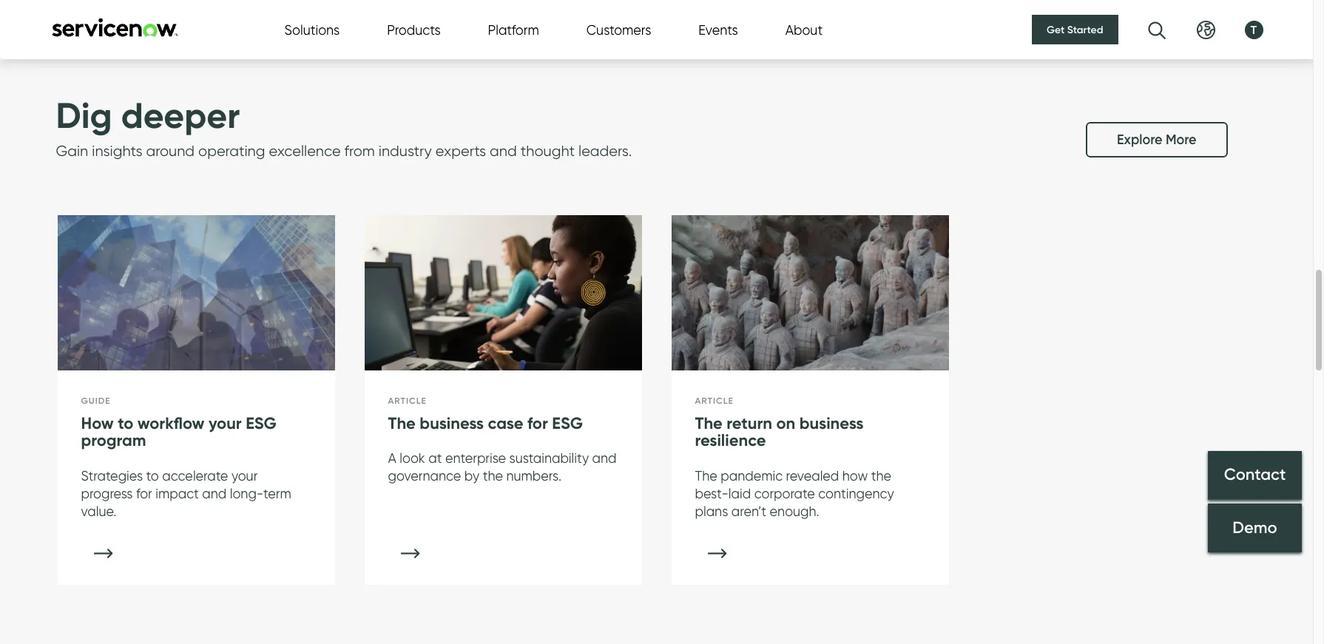 Task type: describe. For each thing, give the bounding box(es) containing it.
impact
[[156, 486, 199, 501]]

esg for how to workflow your esg program
[[246, 413, 277, 433]]

events button
[[699, 20, 738, 40]]

dig
[[56, 93, 112, 137]]

your for accelerate
[[231, 468, 258, 484]]

contingency
[[818, 486, 894, 501]]

revealed
[[786, 468, 839, 484]]

how
[[81, 413, 114, 433]]

a
[[388, 451, 396, 466]]

the pandemic revealed how the best-laid corporate contingency plans aren't enough.
[[695, 468, 894, 519]]

your for workflow
[[209, 413, 242, 433]]

the for the pandemic revealed how the best-laid corporate contingency plans aren't enough.
[[695, 468, 717, 484]]

dig deeper gain insights around operating excellence from industry experts and thought leaders.
[[56, 93, 632, 160]]

thought
[[521, 142, 575, 160]]

leaders.
[[579, 142, 632, 160]]

get started link
[[1032, 15, 1118, 44]]

sustainability
[[509, 451, 589, 466]]

gain
[[56, 142, 88, 160]]

the business case for esg
[[388, 413, 583, 433]]

best-
[[695, 486, 729, 501]]

long-
[[230, 486, 263, 501]]

to for strategies
[[146, 468, 159, 484]]

explore more
[[1117, 132, 1197, 148]]

value.
[[81, 504, 116, 519]]

customers button
[[586, 20, 651, 40]]

deeper
[[121, 93, 240, 137]]

business inside "the return on business resilience"
[[799, 413, 864, 433]]

explore
[[1117, 132, 1162, 148]]

strategies to accelerate your progress for impact and long-term value.
[[81, 468, 291, 519]]

on
[[776, 413, 795, 433]]

about
[[785, 22, 823, 37]]

the return on business resilience
[[695, 413, 864, 451]]

servicenow image
[[50, 17, 179, 37]]

aren't
[[731, 504, 766, 519]]

term
[[263, 486, 291, 501]]

contact link
[[1208, 451, 1302, 500]]

look
[[400, 451, 425, 466]]

return
[[727, 413, 772, 433]]

get
[[1047, 23, 1065, 36]]

building a better future with a strong esg program image
[[57, 215, 335, 371]]

by
[[464, 468, 479, 484]]

products
[[387, 22, 441, 37]]

progress
[[81, 486, 133, 501]]

program
[[81, 431, 146, 451]]

about button
[[785, 20, 823, 40]]



Task type: vqa. For each thing, say whether or not it's contained in the screenshot.
RiseUp at bottom
no



Task type: locate. For each thing, give the bounding box(es) containing it.
the left return
[[695, 413, 723, 433]]

events
[[699, 22, 738, 37]]

a look at enterprise sustainability and governance by the numbers.
[[388, 451, 617, 484]]

esg up sustainability
[[552, 413, 583, 433]]

your inside strategies to accelerate your progress for impact and long-term value.
[[231, 468, 258, 484]]

1 horizontal spatial esg
[[552, 413, 583, 433]]

and inside a look at enterprise sustainability and governance by the numbers.
[[592, 451, 617, 466]]

corporate
[[754, 486, 815, 501]]

and
[[490, 142, 517, 160], [592, 451, 617, 466], [202, 486, 227, 501]]

1 vertical spatial for
[[136, 486, 152, 501]]

numbers.
[[506, 468, 562, 484]]

enough.
[[770, 504, 819, 519]]

0 vertical spatial and
[[490, 142, 517, 160]]

bringing sustainability and governance to the enterprise image
[[364, 215, 642, 371]]

for inside strategies to accelerate your progress for impact and long-term value.
[[136, 486, 152, 501]]

your inside how to workflow your esg program
[[209, 413, 242, 433]]

2 esg from the left
[[552, 413, 583, 433]]

esg for the business case for esg
[[552, 413, 583, 433]]

0 vertical spatial to
[[118, 413, 133, 433]]

the inside 'the pandemic revealed how the best-laid corporate contingency plans aren't enough.'
[[871, 468, 891, 484]]

1 horizontal spatial business
[[799, 413, 864, 433]]

1 business from the left
[[420, 413, 484, 433]]

0 horizontal spatial esg
[[246, 413, 277, 433]]

insights
[[92, 142, 142, 160]]

0 horizontal spatial for
[[136, 486, 152, 501]]

1 horizontal spatial the
[[871, 468, 891, 484]]

demo link
[[1208, 504, 1302, 552]]

and inside dig deeper gain insights around operating excellence from industry experts and thought leaders.
[[490, 142, 517, 160]]

the inside "the return on business resilience"
[[695, 413, 723, 433]]

to right 'how'
[[118, 413, 133, 433]]

resilience
[[695, 431, 766, 451]]

platform
[[488, 22, 539, 37]]

excellence
[[269, 142, 341, 160]]

1 horizontal spatial to
[[146, 468, 159, 484]]

demo
[[1233, 518, 1277, 538]]

solutions button
[[284, 20, 340, 40]]

0 vertical spatial your
[[209, 413, 242, 433]]

plans
[[695, 504, 728, 519]]

and right sustainability
[[592, 451, 617, 466]]

platform button
[[488, 20, 539, 40]]

pandemic
[[721, 468, 783, 484]]

governance
[[388, 468, 461, 484]]

2 business from the left
[[799, 413, 864, 433]]

the
[[388, 413, 416, 433], [695, 413, 723, 433], [695, 468, 717, 484]]

to inside how to workflow your esg program
[[118, 413, 133, 433]]

the up a
[[388, 413, 416, 433]]

1 vertical spatial to
[[146, 468, 159, 484]]

esg inside how to workflow your esg program
[[246, 413, 277, 433]]

2 horizontal spatial and
[[592, 451, 617, 466]]

enterprise
[[445, 451, 506, 466]]

0 vertical spatial for
[[527, 413, 548, 433]]

contact
[[1224, 465, 1286, 485]]

from
[[344, 142, 375, 160]]

and right the 'experts'
[[490, 142, 517, 160]]

to inside strategies to accelerate your progress for impact and long-term value.
[[146, 468, 159, 484]]

to
[[118, 413, 133, 433], [146, 468, 159, 484]]

laid
[[729, 486, 751, 501]]

leader in the forrester wave for esm, q4 2021 image
[[28, 0, 583, 33]]

for left impact
[[136, 486, 152, 501]]

learning from the global pandemic image
[[671, 215, 949, 371]]

how
[[842, 468, 868, 484]]

started
[[1067, 23, 1103, 36]]

how to workflow your esg program
[[81, 413, 277, 451]]

your up long-
[[231, 468, 258, 484]]

1 vertical spatial and
[[592, 451, 617, 466]]

to up impact
[[146, 468, 159, 484]]

1 horizontal spatial and
[[490, 142, 517, 160]]

and down accelerate
[[202, 486, 227, 501]]

to for how
[[118, 413, 133, 433]]

the right how
[[871, 468, 891, 484]]

business
[[420, 413, 484, 433], [799, 413, 864, 433]]

the for the return on business resilience
[[695, 413, 723, 433]]

0 horizontal spatial and
[[202, 486, 227, 501]]

2 vertical spatial and
[[202, 486, 227, 501]]

for right the case
[[527, 413, 548, 433]]

solutions
[[284, 22, 340, 37]]

strategies
[[81, 468, 143, 484]]

experts
[[436, 142, 486, 160]]

customers
[[586, 22, 651, 37]]

get started
[[1047, 23, 1103, 36]]

the up "best-"
[[695, 468, 717, 484]]

the inside a look at enterprise sustainability and governance by the numbers.
[[483, 468, 503, 484]]

explore more link
[[1086, 122, 1228, 158]]

industry
[[379, 142, 432, 160]]

esg
[[246, 413, 277, 433], [552, 413, 583, 433]]

around
[[146, 142, 195, 160]]

case
[[488, 413, 523, 433]]

0 horizontal spatial business
[[420, 413, 484, 433]]

workflow
[[137, 413, 205, 433]]

the right the by
[[483, 468, 503, 484]]

operating
[[198, 142, 265, 160]]

products button
[[387, 20, 441, 40]]

the for the business case for esg
[[388, 413, 416, 433]]

1 esg from the left
[[246, 413, 277, 433]]

1 horizontal spatial for
[[527, 413, 548, 433]]

for
[[527, 413, 548, 433], [136, 486, 152, 501]]

0 horizontal spatial to
[[118, 413, 133, 433]]

more
[[1166, 132, 1197, 148]]

at
[[429, 451, 442, 466]]

business up at
[[420, 413, 484, 433]]

esg up long-
[[246, 413, 277, 433]]

your
[[209, 413, 242, 433], [231, 468, 258, 484]]

the
[[871, 468, 891, 484], [483, 468, 503, 484]]

1 vertical spatial your
[[231, 468, 258, 484]]

your right workflow
[[209, 413, 242, 433]]

and inside strategies to accelerate your progress for impact and long-term value.
[[202, 486, 227, 501]]

0 horizontal spatial the
[[483, 468, 503, 484]]

accelerate
[[162, 468, 228, 484]]

business right on
[[799, 413, 864, 433]]

the inside 'the pandemic revealed how the best-laid corporate contingency plans aren't enough.'
[[695, 468, 717, 484]]



